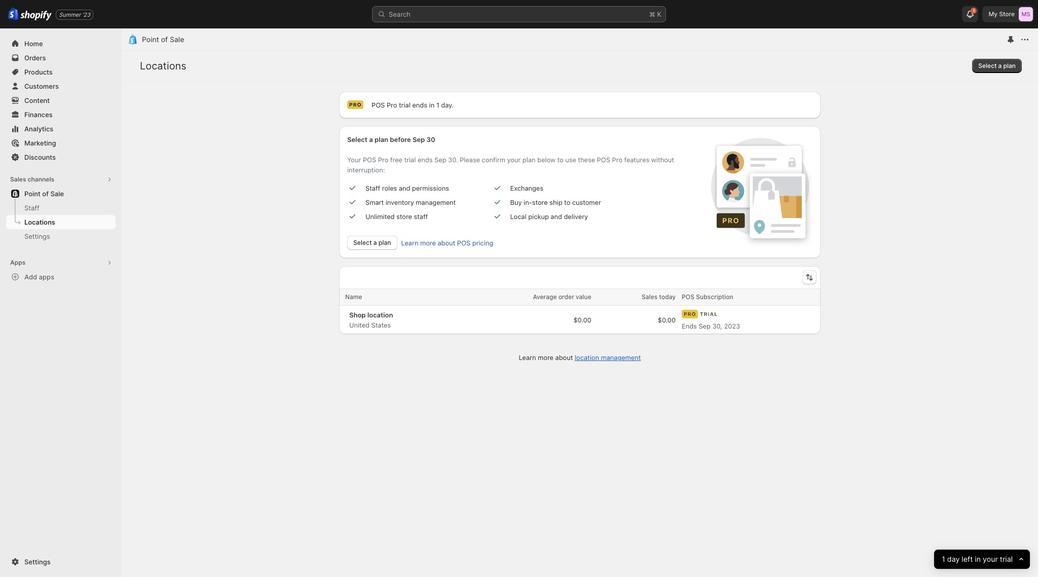 Task type: describe. For each thing, give the bounding box(es) containing it.
1 horizontal spatial sale
[[170, 35, 184, 44]]

summer '23 link
[[56, 9, 93, 20]]

select a plan button
[[973, 59, 1022, 73]]

1 vertical spatial sale
[[50, 190, 64, 198]]

select
[[979, 62, 997, 69]]

summer '23
[[59, 11, 90, 18]]

add apps
[[24, 273, 54, 281]]

finances
[[24, 111, 53, 119]]

1 day left in your trial
[[942, 555, 1013, 564]]

1 horizontal spatial point of sale
[[142, 35, 184, 44]]

sales channels
[[10, 175, 54, 183]]

1 for 1 day left in your trial
[[942, 555, 945, 564]]

content link
[[6, 93, 116, 108]]

summer
[[59, 11, 81, 18]]

shopify image
[[8, 8, 19, 20]]

1 for 1
[[973, 8, 975, 13]]

content
[[24, 96, 50, 104]]

your
[[983, 555, 998, 564]]

1 day left in your trial button
[[934, 550, 1030, 569]]

orders link
[[6, 51, 116, 65]]

store
[[1000, 10, 1015, 18]]

discounts link
[[6, 150, 116, 164]]

0 horizontal spatial point
[[24, 190, 41, 198]]

1 vertical spatial point of sale
[[24, 190, 64, 198]]

1 horizontal spatial of
[[161, 35, 168, 44]]

select a plan
[[979, 62, 1016, 69]]

orders
[[24, 54, 46, 62]]

marketing
[[24, 139, 56, 147]]

analytics link
[[6, 122, 116, 136]]

⌘ k
[[650, 10, 662, 18]]

products link
[[6, 65, 116, 79]]

left
[[962, 555, 973, 564]]

in
[[975, 555, 981, 564]]

home link
[[6, 37, 116, 51]]

staff link
[[6, 201, 116, 215]]

home
[[24, 40, 43, 48]]

2 settings from the top
[[24, 558, 51, 566]]

1 horizontal spatial point
[[142, 35, 159, 44]]

day
[[947, 555, 960, 564]]

1 horizontal spatial point of sale link
[[142, 35, 184, 44]]

1 vertical spatial of
[[42, 190, 49, 198]]

add
[[24, 273, 37, 281]]



Task type: locate. For each thing, give the bounding box(es) containing it.
of right icon for point of sale
[[161, 35, 168, 44]]

of down the channels
[[42, 190, 49, 198]]

sale
[[170, 35, 184, 44], [50, 190, 64, 198]]

a
[[999, 62, 1002, 69]]

1 settings from the top
[[24, 232, 50, 240]]

0 horizontal spatial locations
[[24, 218, 55, 226]]

1 vertical spatial point
[[24, 190, 41, 198]]

channels
[[28, 175, 54, 183]]

1 vertical spatial locations
[[24, 218, 55, 226]]

1 inside 1 day left in your trial 'dropdown button'
[[942, 555, 945, 564]]

2 settings link from the top
[[6, 555, 116, 569]]

1 left "my" on the right top
[[973, 8, 975, 13]]

point of sale down the channels
[[24, 190, 64, 198]]

point of sale link right icon for point of sale
[[142, 35, 184, 44]]

point
[[142, 35, 159, 44], [24, 190, 41, 198]]

0 vertical spatial locations
[[140, 60, 186, 72]]

0 vertical spatial 1
[[973, 8, 975, 13]]

1 vertical spatial settings
[[24, 558, 51, 566]]

locations
[[140, 60, 186, 72], [24, 218, 55, 226]]

point up staff
[[24, 190, 41, 198]]

products
[[24, 68, 53, 76]]

my store
[[989, 10, 1015, 18]]

0 horizontal spatial 1
[[942, 555, 945, 564]]

1 settings link from the top
[[6, 229, 116, 243]]

add apps button
[[6, 270, 116, 284]]

locations link
[[6, 215, 116, 229]]

apps button
[[6, 256, 116, 270]]

apps
[[10, 259, 25, 266]]

1 vertical spatial settings link
[[6, 555, 116, 569]]

search
[[389, 10, 411, 18]]

of
[[161, 35, 168, 44], [42, 190, 49, 198]]

staff
[[24, 204, 39, 212]]

k
[[657, 10, 662, 18]]

finances link
[[6, 108, 116, 122]]

sale right icon for point of sale
[[170, 35, 184, 44]]

analytics
[[24, 125, 53, 133]]

settings
[[24, 232, 50, 240], [24, 558, 51, 566]]

marketing link
[[6, 136, 116, 150]]

customers link
[[6, 79, 116, 93]]

sales
[[10, 175, 26, 183]]

point of sale link
[[142, 35, 184, 44], [6, 187, 116, 201]]

0 vertical spatial settings
[[24, 232, 50, 240]]

0 horizontal spatial point of sale link
[[6, 187, 116, 201]]

1 vertical spatial 1
[[942, 555, 945, 564]]

0 vertical spatial of
[[161, 35, 168, 44]]

point of sale
[[142, 35, 184, 44], [24, 190, 64, 198]]

shopify image
[[20, 11, 52, 21]]

1 vertical spatial point of sale link
[[6, 187, 116, 201]]

0 vertical spatial point of sale
[[142, 35, 184, 44]]

my store image
[[1019, 7, 1033, 21]]

0 vertical spatial sale
[[170, 35, 184, 44]]

0 vertical spatial point
[[142, 35, 159, 44]]

icon for point of sale image
[[128, 34, 138, 45]]

1 inside 1 dropdown button
[[973, 8, 975, 13]]

0 vertical spatial settings link
[[6, 229, 116, 243]]

discounts
[[24, 153, 56, 161]]

sale down "sales channels" button
[[50, 190, 64, 198]]

0 horizontal spatial of
[[42, 190, 49, 198]]

1
[[973, 8, 975, 13], [942, 555, 945, 564]]

my
[[989, 10, 998, 18]]

plan
[[1004, 62, 1016, 69]]

1 horizontal spatial locations
[[140, 60, 186, 72]]

trial
[[1000, 555, 1013, 564]]

point of sale right icon for point of sale
[[142, 35, 184, 44]]

apps
[[39, 273, 54, 281]]

customers
[[24, 82, 59, 90]]

1 horizontal spatial 1
[[973, 8, 975, 13]]

1 left day
[[942, 555, 945, 564]]

sales channels button
[[6, 172, 116, 187]]

0 horizontal spatial point of sale
[[24, 190, 64, 198]]

0 vertical spatial point of sale link
[[142, 35, 184, 44]]

point of sale link down the channels
[[6, 187, 116, 201]]

point right icon for point of sale
[[142, 35, 159, 44]]

'23
[[82, 11, 90, 18]]

0 horizontal spatial sale
[[50, 190, 64, 198]]

settings link
[[6, 229, 116, 243], [6, 555, 116, 569]]

⌘
[[650, 10, 656, 18]]

1 button
[[963, 6, 979, 22]]



Task type: vqa. For each thing, say whether or not it's contained in the screenshot.
1
yes



